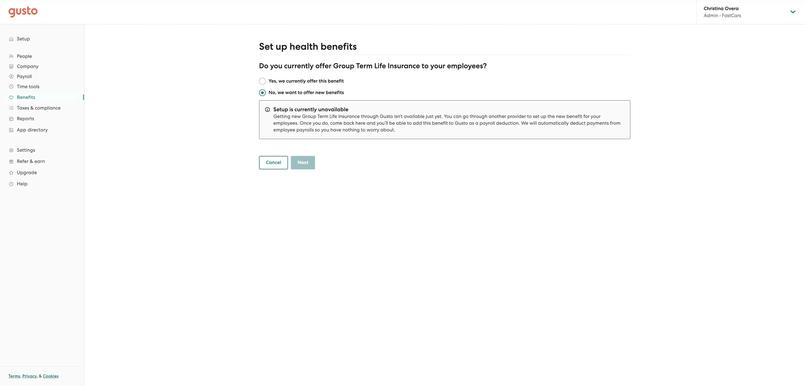 Task type: vqa. For each thing, say whether or not it's contained in the screenshot.
3rd check image from the top of the R&D tax credit list
no



Task type: describe. For each thing, give the bounding box(es) containing it.
setup link
[[6, 34, 78, 44]]

time tools
[[17, 84, 39, 89]]

settings
[[17, 147, 35, 153]]

payroll
[[17, 74, 32, 79]]

employees.
[[273, 120, 298, 126]]

through gusto isn't available just yet. you can go through another provider to set up the new benefit for your employees. once you do, come back here and you'll be able to add this benefit to gusto as a payroll deduction. we will automatically deduct payments from employee payrolls so you have nothing to worry about.
[[273, 114, 620, 133]]

a
[[475, 120, 478, 126]]

and
[[367, 120, 375, 126]]

setup is currently unavailable
[[273, 106, 348, 113]]

Yes, we currently offer this benefit radio
[[259, 78, 266, 85]]

1 horizontal spatial you
[[313, 120, 321, 126]]

go
[[463, 114, 469, 119]]

currently for we
[[286, 78, 306, 84]]

able
[[396, 120, 406, 126]]

for
[[583, 114, 590, 119]]

once
[[300, 120, 311, 126]]

2 vertical spatial you
[[321, 127, 329, 133]]

help
[[17, 181, 28, 187]]

new inside through gusto isn't available just yet. you can go through another provider to set up the new benefit for your employees. once you do, come back here and you'll be able to add this benefit to gusto as a payroll deduction. we will automatically deduct payments from employee payrolls so you have nothing to worry about.
[[556, 114, 565, 119]]

refer & earn
[[17, 159, 45, 164]]

the
[[547, 114, 555, 119]]

cookies button
[[43, 373, 59, 380]]

so
[[315, 127, 320, 133]]

do,
[[322, 120, 329, 126]]

yet.
[[435, 114, 443, 119]]

0 vertical spatial life
[[374, 62, 386, 70]]

1 vertical spatial benefits
[[326, 90, 344, 96]]

setup is currently unavailable alert
[[259, 100, 630, 139]]

1 horizontal spatial gusto
[[455, 120, 468, 126]]

no, we want to offer new benefits
[[269, 90, 344, 96]]

payroll button
[[6, 71, 78, 82]]

cancel link
[[259, 156, 288, 170]]

reports
[[17, 116, 34, 122]]

come
[[330, 120, 342, 126]]

we for yes,
[[278, 78, 285, 84]]

tools
[[29, 84, 39, 89]]

we for no,
[[278, 90, 284, 96]]

fastcars
[[722, 13, 741, 18]]

time tools button
[[6, 82, 78, 92]]

nothing
[[342, 127, 360, 133]]

0 vertical spatial this
[[319, 78, 327, 84]]

1 horizontal spatial new
[[315, 90, 325, 96]]

your inside through gusto isn't available just yet. you can go through another provider to set up the new benefit for your employees. once you do, come back here and you'll be able to add this benefit to gusto as a payroll deduction. we will automatically deduct payments from employee payrolls so you have nothing to worry about.
[[591, 114, 601, 119]]

back
[[343, 120, 354, 126]]

taxes
[[17, 105, 29, 111]]

setup for setup
[[17, 36, 30, 42]]

earn
[[34, 159, 45, 164]]

0 vertical spatial gusto
[[380, 114, 393, 119]]

taxes & compliance button
[[6, 103, 78, 113]]

company button
[[6, 61, 78, 71]]

do
[[259, 62, 268, 70]]

& for earn
[[30, 159, 33, 164]]

cancel
[[266, 160, 281, 166]]

1 , from the left
[[20, 374, 21, 379]]

0 vertical spatial benefit
[[328, 78, 344, 84]]

payments
[[587, 120, 609, 126]]

christina overa admin • fastcars
[[704, 6, 741, 18]]

1 horizontal spatial group
[[333, 62, 354, 70]]

worry
[[367, 127, 379, 133]]

payrolls
[[296, 127, 314, 133]]

group inside setup is currently unavailable alert
[[302, 114, 316, 119]]

have
[[330, 127, 341, 133]]

people button
[[6, 51, 78, 61]]

0 horizontal spatial up
[[276, 41, 287, 52]]

gusto navigation element
[[0, 24, 84, 199]]

time
[[17, 84, 28, 89]]

from
[[610, 120, 620, 126]]

directory
[[28, 127, 48, 133]]

yes, we currently offer this benefit
[[269, 78, 344, 84]]

we
[[521, 120, 528, 126]]

just
[[426, 114, 433, 119]]

about.
[[380, 127, 395, 133]]

home image
[[8, 6, 38, 18]]

app directory
[[17, 127, 48, 133]]

provider
[[507, 114, 526, 119]]

benefits link
[[6, 92, 78, 102]]

will
[[529, 120, 537, 126]]

0 vertical spatial term
[[356, 62, 373, 70]]

0 horizontal spatial new
[[292, 114, 301, 119]]

0 vertical spatial your
[[430, 62, 445, 70]]

terms link
[[8, 374, 20, 379]]

you
[[444, 114, 452, 119]]

help link
[[6, 179, 78, 189]]

payroll
[[480, 120, 495, 126]]

employees?
[[447, 62, 487, 70]]



Task type: locate. For each thing, give the bounding box(es) containing it.
through
[[361, 114, 379, 119], [470, 114, 487, 119]]

unavailable
[[318, 106, 348, 113]]

to
[[422, 62, 429, 70], [298, 90, 302, 96], [527, 114, 532, 119], [407, 120, 412, 126], [449, 120, 454, 126], [361, 127, 365, 133]]

0 vertical spatial currently
[[284, 62, 314, 70]]

admin
[[704, 13, 718, 18]]

privacy
[[22, 374, 37, 379]]

new down is
[[292, 114, 301, 119]]

1 vertical spatial &
[[30, 159, 33, 164]]

1 horizontal spatial ,
[[37, 374, 38, 379]]

2 horizontal spatial you
[[321, 127, 329, 133]]

2 horizontal spatial benefit
[[566, 114, 582, 119]]

health
[[290, 41, 318, 52]]

deduct
[[570, 120, 586, 126]]

deduction.
[[496, 120, 520, 126]]

1 vertical spatial you
[[313, 120, 321, 126]]

you right do
[[270, 62, 282, 70]]

app
[[17, 127, 26, 133]]

you down getting new group term life insurance at the left of page
[[313, 120, 321, 126]]

No, we want to offer new benefits radio
[[259, 89, 266, 96]]

& left cookies
[[39, 374, 42, 379]]

benefits
[[321, 41, 357, 52], [326, 90, 344, 96]]

1 horizontal spatial benefit
[[432, 120, 448, 126]]

setup up getting
[[273, 106, 288, 113]]

yes,
[[269, 78, 277, 84]]

0 vertical spatial benefits
[[321, 41, 357, 52]]

new down yes, we currently offer this benefit
[[315, 90, 325, 96]]

1 vertical spatial life
[[329, 114, 337, 119]]

currently
[[284, 62, 314, 70], [286, 78, 306, 84], [294, 106, 317, 113]]

life
[[374, 62, 386, 70], [329, 114, 337, 119]]

this down just
[[423, 120, 431, 126]]

privacy link
[[22, 374, 37, 379]]

1 vertical spatial term
[[317, 114, 328, 119]]

0 vertical spatial setup
[[17, 36, 30, 42]]

1 horizontal spatial through
[[470, 114, 487, 119]]

do you currently offer group term life insurance to your employees?
[[259, 62, 487, 70]]

0 vertical spatial group
[[333, 62, 354, 70]]

we right yes,
[[278, 78, 285, 84]]

0 vertical spatial &
[[30, 105, 34, 111]]

0 horizontal spatial insurance
[[338, 114, 360, 119]]

new right the the
[[556, 114, 565, 119]]

currently up want
[[286, 78, 306, 84]]

taxes & compliance
[[17, 105, 61, 111]]

offer for group
[[315, 62, 331, 70]]

new
[[315, 90, 325, 96], [292, 114, 301, 119], [556, 114, 565, 119]]

through up the a
[[470, 114, 487, 119]]

app directory link
[[6, 125, 78, 135]]

can
[[453, 114, 462, 119]]

no,
[[269, 90, 276, 96]]

available
[[404, 114, 425, 119]]

insurance inside setup is currently unavailable alert
[[338, 114, 360, 119]]

you down 'do,'
[[321, 127, 329, 133]]

getting
[[273, 114, 290, 119]]

2 vertical spatial offer
[[303, 90, 314, 96]]

1 through from the left
[[361, 114, 379, 119]]

& left earn
[[30, 159, 33, 164]]

this inside through gusto isn't available just yet. you can go through another provider to set up the new benefit for your employees. once you do, come back here and you'll be able to add this benefit to gusto as a payroll deduction. we will automatically deduct payments from employee payrolls so you have nothing to worry about.
[[423, 120, 431, 126]]

1 horizontal spatial insurance
[[388, 62, 420, 70]]

automatically
[[538, 120, 569, 126]]

settings link
[[6, 145, 78, 155]]

1 vertical spatial insurance
[[338, 114, 360, 119]]

set
[[259, 41, 273, 52]]

setup up people on the left of the page
[[17, 36, 30, 42]]

0 horizontal spatial life
[[329, 114, 337, 119]]

&
[[30, 105, 34, 111], [30, 159, 33, 164], [39, 374, 42, 379]]

1 horizontal spatial up
[[540, 114, 546, 119]]

0 vertical spatial up
[[276, 41, 287, 52]]

0 horizontal spatial this
[[319, 78, 327, 84]]

gusto down can
[[455, 120, 468, 126]]

0 horizontal spatial setup
[[17, 36, 30, 42]]

set up health benefits
[[259, 41, 357, 52]]

0 horizontal spatial ,
[[20, 374, 21, 379]]

isn't
[[394, 114, 403, 119]]

employee
[[273, 127, 295, 133]]

life inside setup is currently unavailable alert
[[329, 114, 337, 119]]

1 vertical spatial we
[[278, 90, 284, 96]]

1 vertical spatial this
[[423, 120, 431, 126]]

0 horizontal spatial through
[[361, 114, 379, 119]]

upgrade
[[17, 170, 37, 176]]

& for compliance
[[30, 105, 34, 111]]

currently for you
[[284, 62, 314, 70]]

2 horizontal spatial new
[[556, 114, 565, 119]]

1 vertical spatial setup
[[273, 106, 288, 113]]

add
[[413, 120, 422, 126]]

2 vertical spatial benefit
[[432, 120, 448, 126]]

as
[[469, 120, 474, 126]]

•
[[719, 13, 721, 18]]

setup inside gusto navigation 'element'
[[17, 36, 30, 42]]

cookies
[[43, 374, 59, 379]]

0 vertical spatial offer
[[315, 62, 331, 70]]

1 horizontal spatial life
[[374, 62, 386, 70]]

1 vertical spatial up
[[540, 114, 546, 119]]

0 vertical spatial we
[[278, 78, 285, 84]]

group
[[333, 62, 354, 70], [302, 114, 316, 119]]

term
[[356, 62, 373, 70], [317, 114, 328, 119]]

up
[[276, 41, 287, 52], [540, 114, 546, 119]]

0 horizontal spatial your
[[430, 62, 445, 70]]

0 horizontal spatial you
[[270, 62, 282, 70]]

offer for this
[[307, 78, 318, 84]]

1 horizontal spatial this
[[423, 120, 431, 126]]

compliance
[[35, 105, 61, 111]]

setup for setup is currently unavailable
[[273, 106, 288, 113]]

here
[[355, 120, 365, 126]]

,
[[20, 374, 21, 379], [37, 374, 38, 379]]

list containing people
[[0, 51, 84, 190]]

another
[[489, 114, 506, 119]]

0 vertical spatial you
[[270, 62, 282, 70]]

refer
[[17, 159, 29, 164]]

1 vertical spatial your
[[591, 114, 601, 119]]

0 vertical spatial insurance
[[388, 62, 420, 70]]

0 horizontal spatial gusto
[[380, 114, 393, 119]]

you'll
[[377, 120, 388, 126]]

insurance
[[388, 62, 420, 70], [338, 114, 360, 119]]

set
[[533, 114, 539, 119]]

& inside dropdown button
[[30, 105, 34, 111]]

1 horizontal spatial your
[[591, 114, 601, 119]]

we
[[278, 78, 285, 84], [278, 90, 284, 96]]

term inside setup is currently unavailable alert
[[317, 114, 328, 119]]

, left privacy
[[20, 374, 21, 379]]

1 vertical spatial benefit
[[566, 114, 582, 119]]

0 horizontal spatial benefit
[[328, 78, 344, 84]]

2 , from the left
[[37, 374, 38, 379]]

want
[[285, 90, 297, 96]]

upgrade link
[[6, 168, 78, 178]]

offer down yes, we currently offer this benefit
[[303, 90, 314, 96]]

0 horizontal spatial term
[[317, 114, 328, 119]]

list
[[0, 51, 84, 190]]

this up no, we want to offer new benefits
[[319, 78, 327, 84]]

benefit
[[328, 78, 344, 84], [566, 114, 582, 119], [432, 120, 448, 126]]

getting new group term life insurance
[[273, 114, 360, 119]]

offer up no, we want to offer new benefits
[[307, 78, 318, 84]]

1 horizontal spatial setup
[[273, 106, 288, 113]]

1 vertical spatial offer
[[307, 78, 318, 84]]

your
[[430, 62, 445, 70], [591, 114, 601, 119]]

benefits
[[17, 95, 35, 100]]

setup
[[17, 36, 30, 42], [273, 106, 288, 113]]

1 vertical spatial gusto
[[455, 120, 468, 126]]

1 vertical spatial group
[[302, 114, 316, 119]]

we right no,
[[278, 90, 284, 96]]

setup inside alert
[[273, 106, 288, 113]]

1 horizontal spatial term
[[356, 62, 373, 70]]

2 vertical spatial currently
[[294, 106, 317, 113]]

2 vertical spatial &
[[39, 374, 42, 379]]

this
[[319, 78, 327, 84], [423, 120, 431, 126]]

reports link
[[6, 114, 78, 124]]

offer
[[315, 62, 331, 70], [307, 78, 318, 84], [303, 90, 314, 96]]

0 horizontal spatial group
[[302, 114, 316, 119]]

terms , privacy , & cookies
[[8, 374, 59, 379]]

through up and
[[361, 114, 379, 119]]

refer & earn link
[[6, 156, 78, 167]]

up inside through gusto isn't available just yet. you can go through another provider to set up the new benefit for your employees. once you do, come back here and you'll be able to add this benefit to gusto as a payroll deduction. we will automatically deduct payments from employee payrolls so you have nothing to worry about.
[[540, 114, 546, 119]]

2 through from the left
[[470, 114, 487, 119]]

is
[[289, 106, 293, 113]]

currently up getting new group term life insurance at the left of page
[[294, 106, 317, 113]]

offer up yes, we currently offer this benefit
[[315, 62, 331, 70]]

, left cookies
[[37, 374, 38, 379]]

currently up yes, we currently offer this benefit
[[284, 62, 314, 70]]

terms
[[8, 374, 20, 379]]

1 vertical spatial currently
[[286, 78, 306, 84]]

gusto up the you'll at the left top
[[380, 114, 393, 119]]

christina
[[704, 6, 724, 12]]

company
[[17, 64, 38, 69]]

& right taxes
[[30, 105, 34, 111]]

be
[[389, 120, 395, 126]]

currently inside alert
[[294, 106, 317, 113]]

overa
[[725, 6, 739, 12]]

currently for is
[[294, 106, 317, 113]]



